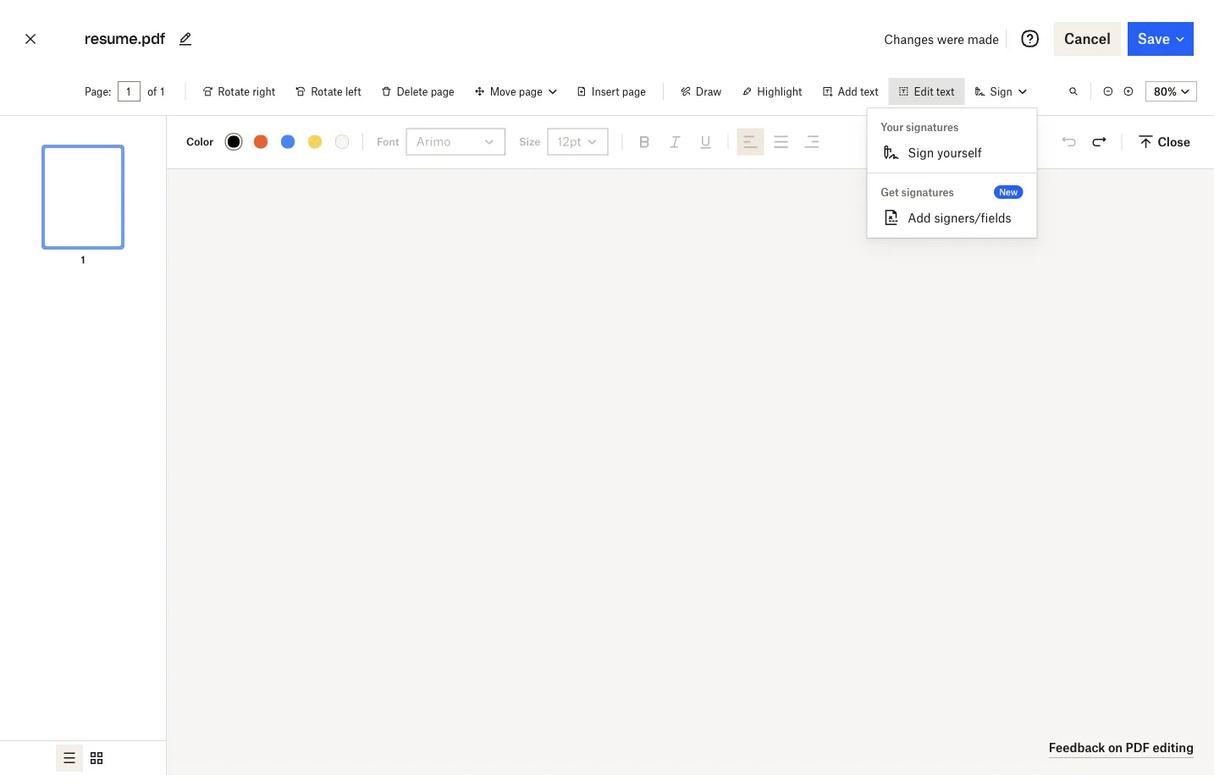 Task type: locate. For each thing, give the bounding box(es) containing it.
rotate for rotate left
[[311, 85, 343, 98]]

0 vertical spatial sign
[[990, 85, 1012, 98]]

sign
[[990, 85, 1012, 98], [908, 145, 934, 160]]

add inside menu item
[[908, 210, 931, 225]]

sign yourself
[[908, 145, 982, 160]]

were
[[937, 32, 964, 46]]

option group
[[0, 741, 166, 776]]

sign inside popup button
[[990, 85, 1012, 98]]

signatures up sign yourself
[[906, 121, 959, 133]]

add text button
[[812, 78, 889, 105]]

1 vertical spatial signatures
[[901, 186, 954, 199]]

text
[[860, 85, 878, 98], [936, 85, 954, 98]]

0 vertical spatial signatures
[[906, 121, 959, 133]]

1 horizontal spatial sign
[[990, 85, 1012, 98]]

1 vertical spatial 1
[[81, 254, 85, 266]]

signatures for add
[[901, 186, 954, 199]]

on
[[1108, 741, 1123, 755]]

page
[[431, 85, 454, 98], [519, 85, 543, 98], [622, 85, 646, 98]]

redo image
[[1089, 132, 1109, 152]]

sign down made
[[990, 85, 1012, 98]]

1 horizontal spatial page
[[519, 85, 543, 98]]

signatures up add signers/fields menu item
[[901, 186, 954, 199]]

made
[[968, 32, 999, 46]]

0 horizontal spatial rotate
[[218, 85, 250, 98]]

1 horizontal spatial text
[[936, 85, 954, 98]]

1 rotate from the left
[[218, 85, 250, 98]]

add down get signatures
[[908, 210, 931, 225]]

0 horizontal spatial page
[[431, 85, 454, 98]]

close button
[[1129, 128, 1201, 155]]

close
[[1158, 135, 1190, 149]]

0 horizontal spatial text
[[860, 85, 878, 98]]

pdf
[[1126, 741, 1150, 755]]

0 horizontal spatial add
[[838, 85, 858, 98]]

2 text from the left
[[936, 85, 954, 98]]

2 page from the left
[[519, 85, 543, 98]]

edit text
[[914, 85, 954, 98]]

1 page from the left
[[431, 85, 454, 98]]

insert
[[592, 85, 619, 98]]

2 horizontal spatial page
[[622, 85, 646, 98]]

signatures
[[906, 121, 959, 133], [901, 186, 954, 199]]

page right delete
[[431, 85, 454, 98]]

sign inside menu item
[[908, 145, 934, 160]]

0 vertical spatial add
[[838, 85, 858, 98]]

1 horizontal spatial add
[[908, 210, 931, 225]]

add inside button
[[838, 85, 858, 98]]

rotate right
[[218, 85, 275, 98]]

rotate
[[218, 85, 250, 98], [311, 85, 343, 98]]

2 rotate from the left
[[311, 85, 343, 98]]

add
[[838, 85, 858, 98], [908, 210, 931, 225]]

0 vertical spatial 1
[[160, 85, 165, 98]]

3 page from the left
[[622, 85, 646, 98]]

highlight button
[[732, 78, 812, 105]]

1 horizontal spatial rotate
[[311, 85, 343, 98]]

cancel image
[[20, 25, 41, 52]]

text left edit
[[860, 85, 878, 98]]

80%
[[1154, 85, 1177, 98]]

rotate right button
[[192, 78, 285, 105]]

delete page button
[[371, 78, 465, 105]]

None number field
[[126, 85, 132, 98]]

yourself
[[937, 145, 982, 160]]

text right edit
[[936, 85, 954, 98]]

add right highlight
[[838, 85, 858, 98]]

left
[[345, 85, 361, 98]]

rotate left right
[[218, 85, 250, 98]]

page right move
[[519, 85, 543, 98]]

changes were made
[[884, 32, 999, 46]]

1 horizontal spatial 1
[[160, 85, 165, 98]]

page for move page
[[519, 85, 543, 98]]

cancel button
[[1054, 22, 1121, 56]]

editing
[[1153, 741, 1194, 755]]

text for edit text
[[936, 85, 954, 98]]

move
[[490, 85, 516, 98]]

sign button
[[965, 78, 1036, 105]]

add signers/fields menu item
[[867, 204, 1037, 231]]

page right insert
[[622, 85, 646, 98]]

page:
[[85, 85, 111, 98]]

rotate left left
[[311, 85, 343, 98]]

1 vertical spatial sign
[[908, 145, 934, 160]]

1
[[160, 85, 165, 98], [81, 254, 85, 266]]

add signers/fields
[[908, 210, 1011, 225]]

feedback on pdf editing
[[1049, 741, 1194, 755]]

save button
[[1128, 22, 1194, 56]]

get signatures
[[881, 186, 954, 199]]

page inside dropdown button
[[519, 85, 543, 98]]

0 horizontal spatial sign
[[908, 145, 934, 160]]

sign down the your signatures
[[908, 145, 934, 160]]

1 vertical spatial add
[[908, 210, 931, 225]]

80% button
[[1146, 81, 1197, 102]]

1 text from the left
[[860, 85, 878, 98]]

0 horizontal spatial 1
[[81, 254, 85, 266]]



Task type: vqa. For each thing, say whether or not it's contained in the screenshot.
1st rotate from left
yes



Task type: describe. For each thing, give the bounding box(es) containing it.
draw
[[696, 85, 722, 98]]

rotate left button
[[285, 78, 371, 105]]

highlight
[[757, 85, 802, 98]]

sign for sign
[[990, 85, 1012, 98]]

edit
[[914, 85, 934, 98]]

Button to change sidebar grid view to list view radio
[[56, 745, 83, 772]]

insert page button
[[566, 78, 656, 105]]

font
[[377, 135, 399, 148]]

sign yourself menu item
[[867, 139, 1037, 166]]

rotate for rotate right
[[218, 85, 250, 98]]

your signatures
[[881, 121, 959, 133]]

delete page
[[397, 85, 454, 98]]

of 1
[[147, 85, 165, 98]]

page for delete page
[[431, 85, 454, 98]]

sign for sign yourself
[[908, 145, 934, 160]]

get
[[881, 186, 899, 199]]

signers/fields
[[934, 210, 1011, 225]]

resume.pdf
[[85, 30, 165, 47]]

page 1. selected thumbnail preview. rotated 180 degrees element
[[29, 130, 137, 268]]

page for insert page
[[622, 85, 646, 98]]

add text
[[838, 85, 878, 98]]

new
[[999, 187, 1018, 197]]

feedback
[[1049, 741, 1105, 755]]

color
[[186, 135, 213, 148]]

rotate left
[[311, 85, 361, 98]]

add for add text
[[838, 85, 858, 98]]

delete
[[397, 85, 428, 98]]

size
[[519, 135, 540, 148]]

changes
[[884, 32, 934, 46]]

draw button
[[670, 78, 732, 105]]

text for add text
[[860, 85, 878, 98]]

Button to change sidebar list view to grid view radio
[[83, 745, 110, 772]]

move page button
[[465, 78, 566, 105]]

insert page
[[592, 85, 646, 98]]

move page
[[490, 85, 543, 98]]

right
[[252, 85, 275, 98]]

your
[[881, 121, 904, 133]]

edit text button
[[889, 78, 965, 105]]

of
[[147, 85, 157, 98]]

feedback on pdf editing button
[[1049, 738, 1194, 759]]

signatures for sign
[[906, 121, 959, 133]]

add for add signers/fields
[[908, 210, 931, 225]]

cancel
[[1064, 30, 1111, 47]]

save
[[1138, 30, 1170, 47]]



